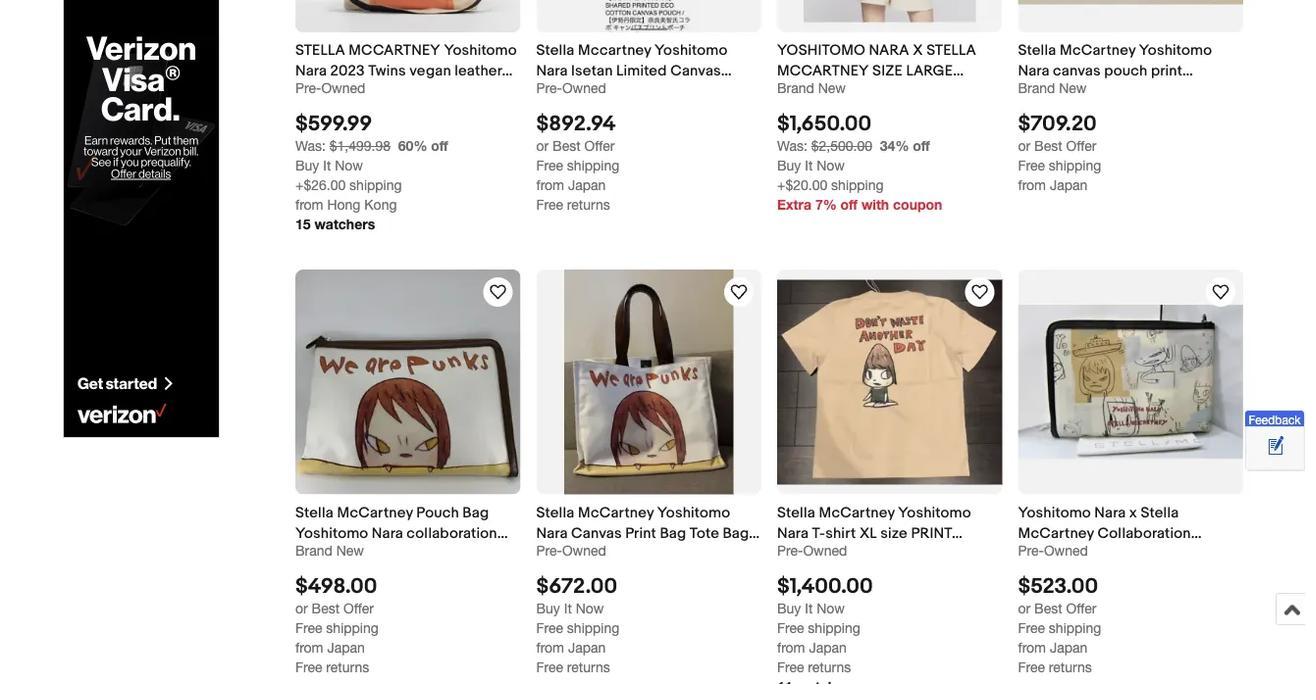 Task type: locate. For each thing, give the bounding box(es) containing it.
shipping for $498.00
[[326, 621, 379, 637]]

owned up $672.00
[[562, 543, 606, 559]]

nara up stop
[[536, 525, 568, 543]]

kong
[[364, 197, 397, 213]]

shipping inside $1,400.00 buy it now free shipping from japan free returns
[[808, 621, 860, 637]]

buy inside $1,400.00 buy it now free shipping from japan free returns
[[777, 601, 801, 617]]

buy up +$20.00
[[777, 158, 801, 174]]

japan inside $1,400.00 buy it now free shipping from japan free returns
[[809, 640, 847, 656]]

returns inside $672.00 buy it now free shipping from japan free returns
[[567, 660, 610, 676]]

print
[[624, 83, 655, 101], [625, 525, 656, 543]]

0 horizontal spatial stella
[[295, 42, 345, 59]]

0 horizontal spatial brand new
[[295, 543, 364, 559]]

offer for $709.20
[[1066, 138, 1097, 154]]

canvas inside stella mccartney yoshitomo nara canvas pouch print 35x24,5x2cm
[[1053, 62, 1101, 80]]

buy up +$26.00
[[295, 158, 319, 174]]

stella
[[295, 42, 345, 59], [927, 42, 976, 59]]

offer inside $892.94 or best offer free shipping from japan free returns
[[584, 138, 615, 154]]

now
[[335, 158, 363, 174], [817, 158, 845, 174], [576, 601, 604, 617], [817, 601, 845, 617]]

yoshitomo inside stella mccartney yoshitomo nara canvas pouch print 35x24,5x2cm
[[1139, 42, 1212, 59]]

from inside $523.00 or best offer free shipping from japan free returns
[[1018, 640, 1046, 656]]

stella mccartney yoshitomo nara canvas print bag tote bag stop the bombs used image
[[564, 270, 733, 495]]

canvas down 'twins'
[[348, 83, 396, 101]]

pre- for $672.00
[[536, 543, 562, 559]]

pre- left '2023' at the left top
[[295, 80, 321, 96]]

1 vertical spatial canvas
[[348, 83, 396, 101]]

0 vertical spatial pouch
[[578, 83, 621, 101]]

shipping for $672.00
[[567, 621, 620, 637]]

pre- for $523.00
[[1018, 543, 1044, 559]]

nara for $672.00
[[536, 525, 568, 543]]

used inside yoshitomo nara x stella mccartney collaboration canvas pouch isetan limited used
[[1018, 566, 1054, 584]]

best inside $498.00 or best offer free shipping from japan free returns
[[312, 601, 340, 617]]

limited
[[616, 62, 667, 80], [1164, 546, 1214, 563]]

pre-
[[295, 80, 321, 96], [536, 80, 562, 96], [536, 543, 562, 559], [777, 543, 803, 559], [1018, 543, 1044, 559]]

was: for $599.99
[[295, 138, 326, 154]]

mccartney inside stella mccartney yoshitomo nara canvas pouch print 35x24,5x2cm
[[1060, 42, 1136, 59]]

off inside $599.99 was: $1,499.98 60% off buy it now +$26.00 shipping from hong kong 15 watchers
[[431, 138, 448, 154]]

owned up the $599.99
[[321, 80, 365, 96]]

x
[[1129, 505, 1137, 522]]

stella mccartney yoshitomo nara isetan limited canvas large pouch print image
[[597, 0, 701, 32]]

yoshitomo nara x stella mccartney size large change the history black hoodie nwt heading
[[777, 42, 986, 121]]

canvas down stella mccartney yoshitomo nara isetan limited canvas large pouch print image
[[670, 62, 721, 80]]

mccartney for $1,400.00
[[819, 505, 895, 522]]

isetan
[[571, 62, 613, 80], [1118, 546, 1160, 563]]

0 vertical spatial canvas
[[670, 62, 721, 80]]

bag
[[431, 83, 457, 101]]

japan down the $1,400.00
[[809, 640, 847, 656]]

returns for $1,400.00
[[808, 660, 851, 676]]

buy inside $672.00 buy it now free shipping from japan free returns
[[536, 601, 560, 617]]

2 horizontal spatial new
[[1059, 80, 1087, 96]]

was: down the $599.99
[[295, 138, 326, 154]]

+$26.00
[[295, 177, 346, 193]]

mccartney inside yoshitomo nara x stella mccartney collaboration canvas pouch isetan limited used
[[1018, 525, 1094, 543]]

japan for $709.20
[[1050, 177, 1088, 193]]

pre-owned for $599.99
[[295, 80, 365, 96]]

1 was: from the left
[[295, 138, 326, 154]]

1 horizontal spatial was:
[[777, 138, 808, 154]]

returns for $672.00
[[567, 660, 610, 676]]

brand new for $1,650.00
[[777, 80, 846, 96]]

1 horizontal spatial mccartney
[[777, 62, 869, 80]]

japan for $892.94
[[568, 177, 606, 193]]

shipping down $892.94
[[567, 158, 620, 174]]

0 horizontal spatial new
[[336, 543, 364, 559]]

from down $523.00
[[1018, 640, 1046, 656]]

canvas inside stella mccartney yoshitomo nara isetan limited canvas large pouch print
[[670, 62, 721, 80]]

limited down mccartney
[[616, 62, 667, 80]]

or for $498.00
[[295, 601, 308, 617]]

shipping
[[567, 158, 620, 174], [1049, 158, 1101, 174], [349, 177, 402, 193], [831, 177, 884, 193], [326, 621, 379, 637], [567, 621, 620, 637], [808, 621, 860, 637], [1049, 621, 1101, 637]]

1 vertical spatial mccartney
[[777, 62, 869, 80]]

nara for $1,400.00
[[777, 525, 809, 543]]

pouch up collaboration
[[416, 505, 459, 522]]

brand up $709.20
[[1018, 80, 1055, 96]]

2 was: from the left
[[777, 138, 808, 154]]

shipping inside $599.99 was: $1,499.98 60% off buy it now +$26.00 shipping from hong kong 15 watchers
[[349, 177, 402, 193]]

canvas up the
[[571, 525, 622, 543]]

or for $709.20
[[1018, 138, 1031, 154]]

1 vertical spatial used
[[1018, 566, 1054, 584]]

mccartney
[[1060, 42, 1136, 59], [337, 505, 413, 522], [578, 505, 654, 522], [819, 505, 895, 522], [1018, 525, 1094, 543]]

best
[[553, 138, 581, 154], [1034, 138, 1062, 154], [312, 601, 340, 617], [1034, 601, 1062, 617]]

offer down $709.20
[[1066, 138, 1097, 154]]

yoshitomo nara x stella mccartney collaboration canvas pouch isetan limited used image
[[1018, 305, 1243, 460]]

xl
[[860, 525, 877, 543]]

mccartney for $709.20
[[1060, 42, 1136, 59]]

bag up collaboration
[[463, 505, 489, 522]]

offer down $892.94
[[584, 138, 615, 154]]

$523.00
[[1018, 574, 1098, 599]]

1 stella from the left
[[295, 42, 345, 59]]

japan down $523.00
[[1050, 640, 1088, 656]]

pouch
[[1104, 62, 1148, 80]]

mccartney up $523.00
[[1018, 525, 1094, 543]]

stella mccartney yoshitomo nara 2023 twins vegan leather printed canvas tote bag heading
[[295, 42, 517, 101]]

stella inside stella mccartney yoshitomo nara canvas pouch print 35x24,5x2cm
[[1018, 42, 1056, 59]]

was: inside $1,650.00 was: $2,500.00 34% off buy it now +$20.00 shipping extra 7% off with coupon
[[777, 138, 808, 154]]

nara up large
[[536, 62, 568, 80]]

now down $672.00
[[576, 601, 604, 617]]

1 horizontal spatial stella
[[927, 42, 976, 59]]

shipping inside $709.20 or best offer free shipping from japan
[[1049, 158, 1101, 174]]

from inside $1,400.00 buy it now free shipping from japan free returns
[[777, 640, 805, 656]]

0 horizontal spatial used
[[649, 546, 685, 563]]

0 horizontal spatial mccartney
[[349, 42, 441, 59]]

canvas up $523.00
[[1018, 546, 1069, 563]]

canvas
[[1053, 62, 1101, 80], [348, 83, 396, 101]]

the
[[572, 546, 594, 563]]

the
[[843, 83, 870, 101]]

$892.94
[[536, 111, 616, 137]]

2 vertical spatial canvas
[[1018, 546, 1069, 563]]

or down $892.94
[[536, 138, 549, 154]]

1 horizontal spatial pouch
[[578, 83, 621, 101]]

buy inside $599.99 was: $1,499.98 60% off buy it now +$26.00 shipping from hong kong 15 watchers
[[295, 158, 319, 174]]

new
[[818, 80, 846, 96], [1059, 80, 1087, 96], [336, 543, 364, 559]]

mccartney up xl
[[819, 505, 895, 522]]

shipping inside $892.94 or best offer free shipping from japan free returns
[[567, 158, 620, 174]]

buy down the $1,400.00
[[777, 601, 801, 617]]

shipping inside $672.00 buy it now free shipping from japan free returns
[[567, 621, 620, 637]]

buy
[[295, 158, 319, 174], [777, 158, 801, 174], [536, 601, 560, 617], [777, 601, 801, 617]]

nara up 35x24,5x2cm
[[1018, 62, 1050, 80]]

was: for $1,650.00
[[777, 138, 808, 154]]

offer down $498.00
[[343, 601, 374, 617]]

nara
[[295, 62, 327, 80], [536, 62, 568, 80], [1018, 62, 1050, 80], [1094, 505, 1126, 522], [372, 525, 403, 543], [536, 525, 568, 543], [777, 525, 809, 543]]

returns inside $892.94 or best offer free shipping from japan free returns
[[567, 197, 610, 213]]

japan for $498.00
[[327, 640, 365, 656]]

japan down $709.20
[[1050, 177, 1088, 193]]

nara inside stella mccartney yoshitomo nara canvas print bag tote bag stop the bombs used
[[536, 525, 568, 543]]

it inside $1,400.00 buy it now free shipping from japan free returns
[[805, 601, 813, 617]]

returns
[[567, 197, 610, 213], [326, 660, 369, 676], [567, 660, 610, 676], [808, 660, 851, 676], [1049, 660, 1092, 676]]

or down $523.00
[[1018, 601, 1031, 617]]

pouch up $523.00
[[1072, 546, 1115, 563]]

or for $523.00
[[1018, 601, 1031, 617]]

offer for $523.00
[[1066, 601, 1097, 617]]

mccartney inside yoshitomo nara x stella mccartney size large change the history black hoodie nwt
[[777, 62, 869, 80]]

1 horizontal spatial brand
[[777, 80, 814, 96]]

yoshitomo inside stella mccartney yoshitomo nara canvas print bag tote bag stop the bombs used
[[657, 505, 730, 522]]

stella mccartney yoshitomo nara canvas pouch print 35x24,5x2cm heading
[[1018, 42, 1212, 101]]

japan inside stella mccartney pouch bag yoshitomo nara collaboration from japan    new
[[331, 546, 372, 563]]

off for $1,650.00
[[913, 138, 930, 154]]

+$20.00
[[777, 177, 827, 193]]

best for $523.00
[[1034, 601, 1062, 617]]

stella for $498.00
[[295, 505, 334, 522]]

1 vertical spatial print
[[625, 525, 656, 543]]

1 horizontal spatial used
[[1018, 566, 1054, 584]]

brand for $498.00
[[295, 543, 333, 559]]

returns down $523.00
[[1049, 660, 1092, 676]]

print down mccartney
[[624, 83, 655, 101]]

2 horizontal spatial canvas
[[1018, 546, 1069, 563]]

nara inside stella mccartney yoshitomo nara t-shirt xl size print sweatshirt from japan nm
[[777, 525, 809, 543]]

yoshitomo for $892.94
[[655, 42, 728, 59]]

shipping down $672.00
[[567, 621, 620, 637]]

owned up the $1,400.00
[[803, 543, 847, 559]]

nara left the x
[[1094, 505, 1126, 522]]

0 horizontal spatial brand
[[295, 543, 333, 559]]

pre-owned for $892.94
[[536, 80, 606, 96]]

it inside $599.99 was: $1,499.98 60% off buy it now +$26.00 shipping from hong kong 15 watchers
[[323, 158, 331, 174]]

japan up $498.00
[[331, 546, 372, 563]]

returns inside $498.00 or best offer free shipping from japan free returns
[[326, 660, 369, 676]]

nara left t-
[[777, 525, 809, 543]]

was: inside $599.99 was: $1,499.98 60% off buy it now +$26.00 shipping from hong kong 15 watchers
[[295, 138, 326, 154]]

nara up the printed
[[295, 62, 327, 80]]

2 horizontal spatial off
[[913, 138, 930, 154]]

returns down the $1,400.00
[[808, 660, 851, 676]]

new up $709.20
[[1059, 80, 1087, 96]]

nara
[[869, 42, 909, 59]]

used
[[649, 546, 685, 563], [1018, 566, 1054, 584]]

nara inside stella mccartney yoshitomo nara canvas pouch print 35x24,5x2cm
[[1018, 62, 1050, 80]]

or inside $709.20 or best offer free shipping from japan
[[1018, 138, 1031, 154]]

brand up hoodie
[[777, 80, 814, 96]]

or down $709.20
[[1018, 138, 1031, 154]]

stella mccartney yoshitomo nara canvas pouch print 35x24,5x2cm link
[[1018, 40, 1243, 101]]

watch stella mccartney pouch bag yoshitomo nara collaboration from japan    new image
[[486, 281, 510, 304]]

japan for $523.00
[[1050, 640, 1088, 656]]

mccartney for $672.00
[[578, 505, 654, 522]]

stella inside stella mccartney yoshitomo nara t-shirt xl size print sweatshirt from japan nm
[[777, 505, 815, 522]]

brand new up hoodie
[[777, 80, 846, 96]]

vegan
[[409, 62, 451, 80]]

stella mccartney yoshitomo nara canvas print bag tote bag stop the bombs used heading
[[536, 505, 760, 563]]

1 horizontal spatial isetan
[[1118, 546, 1160, 563]]

japan inside $498.00 or best offer free shipping from japan free returns
[[327, 640, 365, 656]]

isetan down collaboration
[[1118, 546, 1160, 563]]

0 vertical spatial used
[[649, 546, 685, 563]]

0 vertical spatial isetan
[[571, 62, 613, 80]]

from
[[869, 546, 903, 563]]

1 horizontal spatial limited
[[1164, 546, 1214, 563]]

japan inside $672.00 buy it now free shipping from japan free returns
[[568, 640, 606, 656]]

from inside $709.20 or best offer free shipping from japan
[[1018, 177, 1046, 193]]

2023
[[330, 62, 365, 80]]

brand
[[777, 80, 814, 96], [1018, 80, 1055, 96], [295, 543, 333, 559]]

or for $892.94
[[536, 138, 549, 154]]

now inside $599.99 was: $1,499.98 60% off buy it now +$26.00 shipping from hong kong 15 watchers
[[335, 158, 363, 174]]

owned up $892.94
[[562, 80, 606, 96]]

0 horizontal spatial canvas
[[348, 83, 396, 101]]

nara inside stella mccartney yoshitomo nara 2023 twins vegan leather printed canvas tote bag
[[295, 62, 327, 80]]

0 horizontal spatial bag
[[463, 505, 489, 522]]

bag left tote
[[660, 525, 686, 543]]

pre-owned up $892.94
[[536, 80, 606, 96]]

canvas inside stella mccartney yoshitomo nara canvas print bag tote bag stop the bombs used
[[571, 525, 622, 543]]

best inside $709.20 or best offer free shipping from japan
[[1034, 138, 1062, 154]]

free
[[536, 158, 563, 174], [1018, 158, 1045, 174], [536, 197, 563, 213], [295, 621, 322, 637], [536, 621, 563, 637], [777, 621, 804, 637], [1018, 621, 1045, 637], [295, 660, 322, 676], [536, 660, 563, 676], [777, 660, 804, 676], [1018, 660, 1045, 676]]

mccartney inside stella mccartney yoshitomo nara t-shirt xl size print sweatshirt from japan nm
[[819, 505, 895, 522]]

2 vertical spatial pouch
[[1072, 546, 1115, 563]]

yoshitomo nara x stella mccartney size large change the history black hoodie nwt image
[[804, 0, 976, 32]]

mccartney up 'twins'
[[349, 42, 441, 59]]

best down $523.00
[[1034, 601, 1062, 617]]

bag
[[463, 505, 489, 522], [660, 525, 686, 543], [723, 525, 749, 543]]

yoshitomo nara x stella mccartney collaboration canvas pouch isetan limited used link
[[1018, 503, 1243, 584]]

0 vertical spatial canvas
[[1053, 62, 1101, 80]]

0 vertical spatial mccartney
[[349, 42, 441, 59]]

or inside $892.94 or best offer free shipping from japan free returns
[[536, 138, 549, 154]]

mccartney inside stella mccartney pouch bag yoshitomo nara collaboration from japan    new
[[337, 505, 413, 522]]

large
[[906, 62, 953, 80]]

stella mccartney yoshitomo nara canvas pouch print 35x24,5x2cm image
[[1018, 0, 1243, 4]]

stella up collaboration
[[1141, 505, 1179, 522]]

nara up new
[[372, 525, 403, 543]]

from
[[536, 177, 564, 193], [1018, 177, 1046, 193], [295, 197, 323, 213], [295, 546, 327, 563], [295, 640, 323, 656], [536, 640, 564, 656], [777, 640, 805, 656], [1018, 640, 1046, 656]]

stella for $1,400.00
[[777, 505, 815, 522]]

or
[[536, 138, 549, 154], [1018, 138, 1031, 154], [295, 601, 308, 617], [1018, 601, 1031, 617]]

brand new for $709.20
[[1018, 80, 1087, 96]]

0 horizontal spatial canvas
[[571, 525, 622, 543]]

it down $672.00
[[564, 601, 572, 617]]

shipping down $523.00
[[1049, 621, 1101, 637]]

7%
[[815, 197, 837, 213]]

mccartney up bombs
[[578, 505, 654, 522]]

pre-owned up the $1,400.00
[[777, 543, 847, 559]]

1 horizontal spatial bag
[[660, 525, 686, 543]]

collaboration
[[407, 525, 497, 543]]

from inside $498.00 or best offer free shipping from japan free returns
[[295, 640, 323, 656]]

japan
[[568, 177, 606, 193], [1050, 177, 1088, 193], [331, 546, 372, 563], [907, 546, 948, 563], [327, 640, 365, 656], [568, 640, 606, 656], [809, 640, 847, 656], [1050, 640, 1088, 656]]

coupon
[[893, 197, 942, 213]]

shipping for $709.20
[[1049, 158, 1101, 174]]

$672.00 buy it now free shipping from japan free returns
[[536, 574, 620, 676]]

pre- for $892.94
[[536, 80, 562, 96]]

it up +$20.00
[[805, 158, 813, 174]]

japan for $1,400.00
[[809, 640, 847, 656]]

canvas inside yoshitomo nara x stella mccartney collaboration canvas pouch isetan limited used
[[1018, 546, 1069, 563]]

stella inside stella mccartney yoshitomo nara canvas print bag tote bag stop the bombs used
[[536, 505, 575, 522]]

stella inside stella mccartney pouch bag yoshitomo nara collaboration from japan    new
[[295, 505, 334, 522]]

limited down collaboration
[[1164, 546, 1214, 563]]

None text field
[[295, 138, 391, 154], [777, 138, 872, 154], [295, 138, 391, 154], [777, 138, 872, 154]]

pre-owned up the $599.99
[[295, 80, 365, 96]]

pre- for $599.99
[[295, 80, 321, 96]]

stella up '2023' at the left top
[[295, 42, 345, 59]]

shipping down $709.20
[[1049, 158, 1101, 174]]

stella up large
[[536, 42, 575, 59]]

japan inside $709.20 or best offer free shipping from japan
[[1050, 177, 1088, 193]]

yoshitomo inside stella mccartney yoshitomo nara isetan limited canvas large pouch print
[[655, 42, 728, 59]]

stella
[[536, 42, 575, 59], [1018, 42, 1056, 59], [295, 505, 334, 522], [536, 505, 575, 522], [777, 505, 815, 522], [1141, 505, 1179, 522]]

yoshitomo nara x stella mccartney collaboration canvas pouch isetan limited used heading
[[1018, 505, 1214, 584]]

japan down $498.00
[[327, 640, 365, 656]]

shipping for $892.94
[[567, 158, 620, 174]]

0 vertical spatial print
[[624, 83, 655, 101]]

shipping up with
[[831, 177, 884, 193]]

returns for $523.00
[[1049, 660, 1092, 676]]

yoshitomo
[[444, 42, 517, 59], [655, 42, 728, 59], [1139, 42, 1212, 59], [657, 505, 730, 522], [898, 505, 971, 522], [1018, 505, 1091, 522], [295, 525, 368, 543]]

0 horizontal spatial pouch
[[416, 505, 459, 522]]

brand new up $709.20
[[1018, 80, 1087, 96]]

2 stella from the left
[[927, 42, 976, 59]]

yoshitomo inside stella mccartney yoshitomo nara 2023 twins vegan leather printed canvas tote bag
[[444, 42, 517, 59]]

shipping up kong
[[349, 177, 402, 193]]

stella up t-
[[777, 505, 815, 522]]

japan inside $523.00 or best offer free shipping from japan free returns
[[1050, 640, 1088, 656]]

2 horizontal spatial brand
[[1018, 80, 1055, 96]]

history
[[874, 83, 935, 101]]

from for $523.00
[[1018, 640, 1046, 656]]

1 horizontal spatial off
[[841, 197, 858, 213]]

from inside $672.00 buy it now free shipping from japan free returns
[[536, 640, 564, 656]]

nara inside stella mccartney yoshitomo nara isetan limited canvas large pouch print
[[536, 62, 568, 80]]

$2,500.00
[[811, 138, 872, 154]]

canvas up 35x24,5x2cm
[[1053, 62, 1101, 80]]

bag right tote
[[723, 525, 749, 543]]

from down $892.94
[[536, 177, 564, 193]]

best inside $892.94 or best offer free shipping from japan free returns
[[553, 138, 581, 154]]

extra
[[777, 197, 812, 213]]

bombs
[[597, 546, 645, 563]]

stella up 35x24,5x2cm
[[1018, 42, 1056, 59]]

mccartney up new
[[337, 505, 413, 522]]

1 horizontal spatial canvas
[[670, 62, 721, 80]]

1 horizontal spatial new
[[818, 80, 846, 96]]

0 horizontal spatial limited
[[616, 62, 667, 80]]

was: down hoodie
[[777, 138, 808, 154]]

japan inside $892.94 or best offer free shipping from japan free returns
[[568, 177, 606, 193]]

stella inside stella mccartney yoshitomo nara isetan limited canvas large pouch print
[[536, 42, 575, 59]]

best inside $523.00 or best offer free shipping from japan free returns
[[1034, 601, 1062, 617]]

returns down $498.00
[[326, 660, 369, 676]]

offer inside $498.00 or best offer free shipping from japan free returns
[[343, 601, 374, 617]]

now down the $1,400.00
[[817, 601, 845, 617]]

from inside $892.94 or best offer free shipping from japan free returns
[[536, 177, 564, 193]]

new for $1,650.00
[[818, 80, 846, 96]]

size
[[880, 525, 908, 543]]

pre- left the
[[536, 543, 562, 559]]

1 horizontal spatial canvas
[[1053, 62, 1101, 80]]

owned for $599.99
[[321, 80, 365, 96]]

pre- up $892.94
[[536, 80, 562, 96]]

shipping inside $1,650.00 was: $2,500.00 34% off buy it now +$20.00 shipping extra 7% off with coupon
[[831, 177, 884, 193]]

pouch up $892.94
[[578, 83, 621, 101]]

2 horizontal spatial pouch
[[1072, 546, 1115, 563]]

it up +$26.00
[[323, 158, 331, 174]]

1 vertical spatial isetan
[[1118, 546, 1160, 563]]

mccartney down yoshitomo
[[777, 62, 869, 80]]

0 vertical spatial limited
[[616, 62, 667, 80]]

brand new up $498.00
[[295, 543, 364, 559]]

brand up $498.00
[[295, 543, 333, 559]]

0 horizontal spatial isetan
[[571, 62, 613, 80]]

mccartney up pouch
[[1060, 42, 1136, 59]]

1 vertical spatial pouch
[[416, 505, 459, 522]]

returns inside $523.00 or best offer free shipping from japan free returns
[[1049, 660, 1092, 676]]

stella mccartney yoshitomo nara isetan limited canvas large pouch print
[[536, 42, 728, 101]]

2 horizontal spatial bag
[[723, 525, 749, 543]]

best for $498.00
[[312, 601, 340, 617]]

stella mccartney yoshitomo nara t-shirt xl size print sweatshirt from japan nm link
[[777, 503, 1002, 563]]

isetan down mccartney
[[571, 62, 613, 80]]

0 horizontal spatial was:
[[295, 138, 326, 154]]

mccartney
[[349, 42, 441, 59], [777, 62, 869, 80]]

2 horizontal spatial brand new
[[1018, 80, 1087, 96]]

now down $1,499.98
[[335, 158, 363, 174]]

from down $498.00
[[295, 640, 323, 656]]

shipping down $498.00
[[326, 621, 379, 637]]

returns inside $1,400.00 buy it now free shipping from japan free returns
[[808, 660, 851, 676]]

stella mccartney yoshitomo nara t-shirt xl size print sweatshirt from japan nm image
[[777, 280, 1002, 485]]

yoshitomo
[[777, 42, 865, 59]]

pre- up $523.00
[[1018, 543, 1044, 559]]

yoshitomo inside stella mccartney yoshitomo nara t-shirt xl size print sweatshirt from japan nm
[[898, 505, 971, 522]]

canvas inside stella mccartney yoshitomo nara 2023 twins vegan leather printed canvas tote bag
[[348, 83, 396, 101]]

from up 15
[[295, 197, 323, 213]]

best down $498.00
[[312, 601, 340, 617]]

pre-owned up $672.00
[[536, 543, 606, 559]]

1 vertical spatial limited
[[1164, 546, 1214, 563]]

print inside stella mccartney yoshitomo nara isetan limited canvas large pouch print
[[624, 83, 655, 101]]

from down $709.20
[[1018, 177, 1046, 193]]

yoshitomo for $672.00
[[657, 505, 730, 522]]

owned
[[321, 80, 365, 96], [562, 80, 606, 96], [562, 543, 606, 559], [803, 543, 847, 559], [1044, 543, 1088, 559]]

shipping inside $523.00 or best offer free shipping from japan free returns
[[1049, 621, 1101, 637]]

limited inside yoshitomo nara x stella mccartney collaboration canvas pouch isetan limited used
[[1164, 546, 1214, 563]]

shipping inside $498.00 or best offer free shipping from japan free returns
[[326, 621, 379, 637]]

japan down $672.00
[[568, 640, 606, 656]]

offer inside $523.00 or best offer free shipping from japan free returns
[[1066, 601, 1097, 617]]

or inside $523.00 or best offer free shipping from japan free returns
[[1018, 601, 1031, 617]]

$1,650.00
[[777, 111, 872, 137]]

stella for $709.20
[[1018, 42, 1056, 59]]

pouch
[[578, 83, 621, 101], [416, 505, 459, 522], [1072, 546, 1115, 563]]

1 vertical spatial canvas
[[571, 525, 622, 543]]

was:
[[295, 138, 326, 154], [777, 138, 808, 154]]

mccartney inside stella mccartney yoshitomo nara canvas print bag tote bag stop the bombs used
[[578, 505, 654, 522]]

x
[[913, 42, 923, 59]]

0 horizontal spatial off
[[431, 138, 448, 154]]

shipping down the $1,400.00
[[808, 621, 860, 637]]

japan down $892.94
[[568, 177, 606, 193]]

or inside $498.00 or best offer free shipping from japan free returns
[[295, 601, 308, 617]]

stella up large
[[927, 42, 976, 59]]

best for $709.20
[[1034, 138, 1062, 154]]

canvas
[[670, 62, 721, 80], [571, 525, 622, 543], [1018, 546, 1069, 563]]

pre-owned up $523.00
[[1018, 543, 1088, 559]]

new up $498.00
[[336, 543, 364, 559]]

offer down $523.00
[[1066, 601, 1097, 617]]

stella mccartney pouch bag yoshitomo nara collaboration from japan    new image
[[295, 270, 521, 495]]

returns for $892.94
[[567, 197, 610, 213]]

pouch inside stella mccartney pouch bag yoshitomo nara collaboration from japan    new
[[416, 505, 459, 522]]

1 horizontal spatial brand new
[[777, 80, 846, 96]]



Task type: describe. For each thing, give the bounding box(es) containing it.
stella mccartney yoshitomo nara 2023 twins vegan leather printed canvas tote bag image
[[295, 0, 521, 32]]

34%
[[880, 138, 909, 154]]

tote
[[399, 83, 427, 101]]

shipping for $523.00
[[1049, 621, 1101, 637]]

mccartney for $498.00
[[337, 505, 413, 522]]

watchers
[[314, 217, 375, 233]]

$599.99
[[295, 111, 372, 137]]

stella mccartney pouch bag yoshitomo nara collaboration from japan    new heading
[[295, 505, 508, 563]]

pouch inside yoshitomo nara x stella mccartney collaboration canvas pouch isetan limited used
[[1072, 546, 1115, 563]]

60%
[[398, 138, 427, 154]]

offer for $892.94
[[584, 138, 615, 154]]

stella mccartney yoshitomo nara t-shirt xl size print sweatshirt from japan nm heading
[[777, 505, 974, 563]]

from for $892.94
[[536, 177, 564, 193]]

hong
[[327, 197, 361, 213]]

used inside stella mccartney yoshitomo nara canvas print bag tote bag stop the bombs used
[[649, 546, 685, 563]]

from for $672.00
[[536, 640, 564, 656]]

with
[[862, 197, 889, 213]]

$1,650.00 was: $2,500.00 34% off buy it now +$20.00 shipping extra 7% off with coupon
[[777, 111, 942, 213]]

print
[[911, 525, 952, 543]]

from for $1,400.00
[[777, 640, 805, 656]]

isetan inside stella mccartney yoshitomo nara isetan limited canvas large pouch print
[[571, 62, 613, 80]]

change
[[777, 83, 840, 101]]

from for $709.20
[[1018, 177, 1046, 193]]

stella for $892.94
[[536, 42, 575, 59]]

off for $599.99
[[431, 138, 448, 154]]

stella mccartney yoshitomo nara canvas print bag tote bag stop the bombs used link
[[536, 503, 762, 563]]

returns for $498.00
[[326, 660, 369, 676]]

pouch inside stella mccartney yoshitomo nara isetan limited canvas large pouch print
[[578, 83, 621, 101]]

limited inside stella mccartney yoshitomo nara isetan limited canvas large pouch print
[[616, 62, 667, 80]]

pre-owned for $1,400.00
[[777, 543, 847, 559]]

large
[[536, 83, 575, 101]]

collaboration
[[1098, 525, 1191, 543]]

now inside $1,650.00 was: $2,500.00 34% off buy it now +$20.00 shipping extra 7% off with coupon
[[817, 158, 845, 174]]

pre- for $1,400.00
[[777, 543, 803, 559]]

brand new for $498.00
[[295, 543, 364, 559]]

black
[[938, 83, 986, 101]]

$1,400.00
[[777, 574, 873, 599]]

35x24,5x2cm
[[1018, 83, 1111, 101]]

it inside $672.00 buy it now free shipping from japan free returns
[[564, 601, 572, 617]]

$892.94 or best offer free shipping from japan free returns
[[536, 111, 620, 213]]

japan for $672.00
[[568, 640, 606, 656]]

tote
[[690, 525, 719, 543]]

canvas for $523.00
[[1018, 546, 1069, 563]]

japan inside stella mccartney yoshitomo nara t-shirt xl size print sweatshirt from japan nm
[[907, 546, 948, 563]]

twins
[[368, 62, 406, 80]]

leather
[[455, 62, 502, 80]]

stella inside stella mccartney yoshitomo nara 2023 twins vegan leather printed canvas tote bag
[[295, 42, 345, 59]]

now inside $672.00 buy it now free shipping from japan free returns
[[576, 601, 604, 617]]

sweatshirt
[[777, 546, 865, 563]]

print inside stella mccartney yoshitomo nara canvas print bag tote bag stop the bombs used
[[625, 525, 656, 543]]

new
[[375, 546, 408, 563]]

now inside $1,400.00 buy it now free shipping from japan free returns
[[817, 601, 845, 617]]

t-
[[812, 525, 826, 543]]

stella mccartney yoshitomo nara isetan limited canvas large pouch print link
[[536, 40, 762, 101]]

stella mccartney pouch bag yoshitomo nara collaboration from japan    new link
[[295, 503, 521, 563]]

stella for $672.00
[[536, 505, 575, 522]]

watch yoshitomo nara x stella mccartney collaboration canvas pouch isetan limited used image
[[1209, 281, 1233, 304]]

from inside stella mccartney pouch bag yoshitomo nara collaboration from japan    new
[[295, 546, 327, 563]]

free inside $709.20 or best offer free shipping from japan
[[1018, 158, 1045, 174]]

hoodie
[[777, 104, 834, 121]]

pre-owned for $523.00
[[1018, 543, 1088, 559]]

stella mccartney yoshitomo nara 2023 twins vegan leather printed canvas tote bag link
[[295, 40, 521, 101]]

stella mccartney yoshitomo nara canvas pouch print 35x24,5x2cm
[[1018, 42, 1212, 101]]

yoshitomo for $599.99
[[444, 42, 517, 59]]

yoshitomo for $1,400.00
[[898, 505, 971, 522]]

size
[[872, 62, 903, 80]]

pre-owned for $672.00
[[536, 543, 606, 559]]

owned for $892.94
[[562, 80, 606, 96]]

mccartney
[[578, 42, 651, 59]]

yoshitomo inside stella mccartney pouch bag yoshitomo nara collaboration from japan    new
[[295, 525, 368, 543]]

watch stella mccartney yoshitomo nara canvas print bag tote bag stop the bombs used image
[[727, 281, 751, 304]]

isetan inside yoshitomo nara x stella mccartney collaboration canvas pouch isetan limited used
[[1118, 546, 1160, 563]]

$1,499.98
[[329, 138, 391, 154]]

advertisement region
[[63, 0, 220, 439]]

print
[[1151, 62, 1183, 80]]

yoshitomo nara x stella mccartney size large change the history black hoodie nwt
[[777, 42, 986, 121]]

yoshitomo inside yoshitomo nara x stella mccartney collaboration canvas pouch isetan limited used
[[1018, 505, 1091, 522]]

best for $892.94
[[553, 138, 581, 154]]

$672.00
[[536, 574, 617, 599]]

new for $709.20
[[1059, 80, 1087, 96]]

new for $498.00
[[336, 543, 364, 559]]

$1,400.00 buy it now free shipping from japan free returns
[[777, 574, 873, 676]]

it inside $1,650.00 was: $2,500.00 34% off buy it now +$20.00 shipping extra 7% off with coupon
[[805, 158, 813, 174]]

15
[[295, 217, 311, 233]]

stella mccartney pouch bag yoshitomo nara collaboration from japan    new
[[295, 505, 497, 563]]

stella mccartney yoshitomo nara isetan limited canvas large pouch print heading
[[536, 42, 732, 101]]

owned for $1,400.00
[[803, 543, 847, 559]]

$709.20 or best offer free shipping from japan
[[1018, 111, 1101, 193]]

bag inside stella mccartney pouch bag yoshitomo nara collaboration from japan    new
[[463, 505, 489, 522]]

nwt
[[838, 104, 871, 121]]

nara inside yoshitomo nara x stella mccartney collaboration canvas pouch isetan limited used
[[1094, 505, 1126, 522]]

stella inside yoshitomo nara x stella mccartney size large change the history black hoodie nwt
[[927, 42, 976, 59]]

stella inside yoshitomo nara x stella mccartney collaboration canvas pouch isetan limited used
[[1141, 505, 1179, 522]]

nara inside stella mccartney pouch bag yoshitomo nara collaboration from japan    new
[[372, 525, 403, 543]]

watch stella mccartney yoshitomo nara t-shirt xl size print sweatshirt from japan nm image
[[968, 281, 992, 304]]

from for $498.00
[[295, 640, 323, 656]]

$498.00 or best offer free shipping from japan free returns
[[295, 574, 379, 676]]

stop
[[536, 546, 568, 563]]

yoshitomo nara x stella mccartney collaboration canvas pouch isetan limited used
[[1018, 505, 1214, 584]]

$709.20
[[1018, 111, 1097, 137]]

$498.00
[[295, 574, 377, 599]]

brand for $1,650.00
[[777, 80, 814, 96]]

buy inside $1,650.00 was: $2,500.00 34% off buy it now +$20.00 shipping extra 7% off with coupon
[[777, 158, 801, 174]]

shirt
[[826, 525, 856, 543]]

from inside $599.99 was: $1,499.98 60% off buy it now +$26.00 shipping from hong kong 15 watchers
[[295, 197, 323, 213]]

nara for $892.94
[[536, 62, 568, 80]]

mccartney inside stella mccartney yoshitomo nara 2023 twins vegan leather printed canvas tote bag
[[349, 42, 441, 59]]

stella mccartney yoshitomo nara 2023 twins vegan leather printed canvas tote bag
[[295, 42, 517, 101]]

feedback
[[1249, 413, 1301, 427]]

printed
[[295, 83, 345, 101]]

nara for $709.20
[[1018, 62, 1050, 80]]

yoshitomo for $709.20
[[1139, 42, 1212, 59]]

canvas for $892.94
[[670, 62, 721, 80]]

shipping for $1,400.00
[[808, 621, 860, 637]]

owned for $523.00
[[1044, 543, 1088, 559]]

stella mccartney yoshitomo nara canvas print bag tote bag stop the bombs used
[[536, 505, 749, 563]]

nara for $599.99
[[295, 62, 327, 80]]

brand for $709.20
[[1018, 80, 1055, 96]]

owned for $672.00
[[562, 543, 606, 559]]

yoshitomo nara x stella mccartney size large change the history black hoodie nwt link
[[777, 40, 1002, 121]]

offer for $498.00
[[343, 601, 374, 617]]

$599.99 was: $1,499.98 60% off buy it now +$26.00 shipping from hong kong 15 watchers
[[295, 111, 448, 233]]

nm
[[951, 546, 974, 563]]

stella mccartney yoshitomo nara t-shirt xl size print sweatshirt from japan nm
[[777, 505, 974, 563]]

$523.00 or best offer free shipping from japan free returns
[[1018, 574, 1101, 676]]



Task type: vqa. For each thing, say whether or not it's contained in the screenshot.


